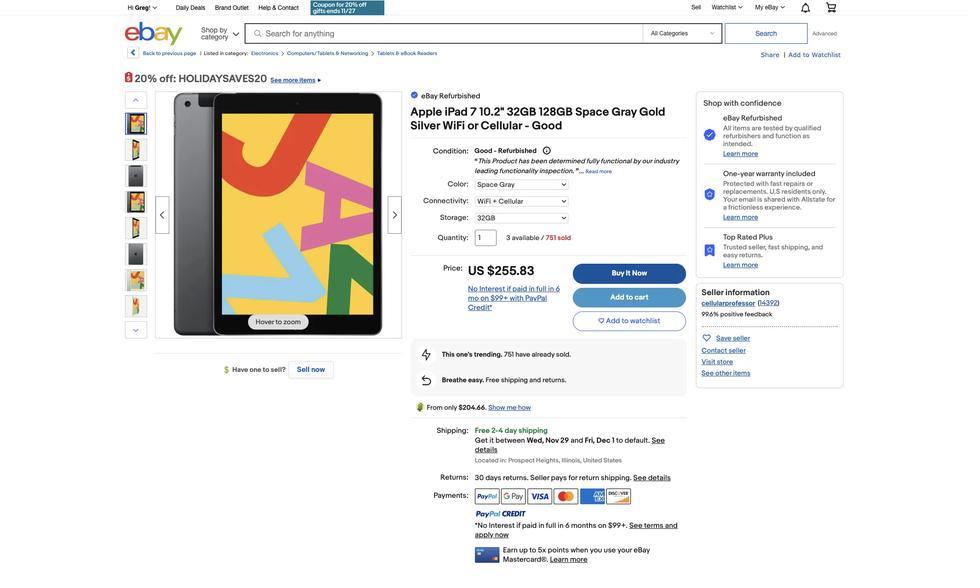 Task type: describe. For each thing, give the bounding box(es) containing it.
picture 5 of 19 image
[[125, 191, 146, 213]]

it
[[626, 269, 631, 278]]

on for mo
[[481, 294, 489, 303]]

and inside top rated plus trusted seller, fast shipping, and easy returns. learn more
[[812, 243, 823, 251]]

paid for mo
[[513, 285, 527, 294]]

*no interest if paid in full in 6 months on $99+.
[[475, 521, 629, 530]]

or inside the protected with fast repairs or replacements. u.s residents only. your email is shared with allstate for a frictionless experience.
[[807, 180, 813, 188]]

it
[[490, 436, 494, 445]]

with inside no interest if paid in full in 6 mo on $99+ with paypal credit*
[[510, 294, 524, 303]]

back to previous page link
[[126, 47, 196, 62]]

more information - about this item condition image
[[543, 147, 551, 155]]

show me how button
[[488, 401, 531, 412]]

sell now link
[[286, 361, 334, 379]]

more down frictionless
[[742, 213, 758, 221]]

points
[[548, 546, 569, 555]]

off:
[[159, 73, 176, 86]]

ebook
[[401, 50, 416, 57]]

easy.
[[468, 376, 484, 384]]

cellularprofessor link
[[702, 299, 755, 308]]

show
[[488, 403, 505, 412]]

gold
[[639, 105, 665, 119]]

see down default
[[633, 473, 647, 483]]

available
[[512, 234, 540, 242]]

paypal image
[[475, 489, 500, 504]]

hi
[[128, 4, 133, 11]]

ebay refurbished
[[421, 92, 480, 101]]

returns:
[[440, 473, 469, 482]]

and inside ebay refurbished all items are tested by qualified refurbishers and function as intended. learn more
[[762, 132, 774, 140]]

sold.
[[556, 350, 571, 359]]

see for see more items
[[271, 76, 282, 84]]

or inside apple ipad 7 10.2" 32gb 128gb space gray gold silver wifi or cellular - good
[[468, 119, 478, 133]]

shop for shop by category
[[201, 26, 218, 34]]

picture 9 of 19 image
[[125, 296, 146, 317]]

with details__icon image for this one's trending.
[[422, 349, 431, 361]]

)
[[778, 299, 780, 307]]

functional
[[601, 157, 632, 166]]

1
[[612, 436, 615, 445]]

none submit inside shop by category banner
[[725, 23, 808, 44]]

use
[[604, 546, 616, 555]]

save seller button
[[702, 332, 750, 344]]

to inside share | add to watchlist
[[803, 51, 810, 59]]

sell for sell
[[692, 4, 701, 11]]

default
[[625, 436, 648, 445]]

learn more inside us $255.83 main content
[[550, 555, 588, 564]]

10.2"
[[479, 105, 504, 119]]

you
[[590, 546, 602, 555]]

u.s
[[770, 188, 780, 196]]

to inside button
[[622, 317, 629, 326]]

seller for contact
[[729, 346, 746, 355]]

how
[[518, 403, 531, 412]]

to right back
[[156, 50, 161, 57]]

apple
[[411, 105, 442, 119]]

add to watchlist link
[[789, 50, 841, 60]]

to left cart
[[626, 293, 633, 302]]

me
[[507, 403, 517, 412]]

is
[[757, 195, 763, 204]]

fast inside the protected with fast repairs or replacements. u.s residents only. your email is shared with allstate for a frictionless experience.
[[771, 180, 782, 188]]

save
[[716, 334, 732, 343]]

refurbished for ebay refurbished
[[439, 92, 480, 101]]

learn more link right the 5x
[[550, 555, 588, 564]]

sell for sell now
[[297, 365, 310, 375]]

this one's trending. 751 have already sold.
[[442, 350, 571, 359]]

cart
[[635, 293, 649, 302]]

with down repairs
[[787, 195, 800, 204]]

text__icon image
[[411, 91, 418, 101]]

our
[[642, 157, 652, 166]]

on for months
[[598, 521, 607, 530]]

picture 4 of 19 image
[[125, 165, 146, 187]]

0 vertical spatial see details link
[[475, 436, 665, 455]]

ebay mastercard image
[[475, 547, 500, 563]]

function
[[776, 132, 801, 140]]

and inside see terms and apply now
[[665, 521, 678, 530]]

2 vertical spatial shipping
[[601, 473, 630, 483]]

us
[[468, 264, 484, 279]]

color
[[448, 180, 467, 189]]

0 horizontal spatial -
[[494, 147, 497, 155]]

items inside ebay refurbished all items are tested by qualified refurbishers and function as intended. learn more
[[733, 124, 750, 132]]

residents
[[782, 188, 811, 196]]

1 vertical spatial good
[[475, 147, 492, 155]]

751 for have
[[504, 350, 514, 359]]

learn more link for top rated plus
[[723, 261, 758, 269]]

contact inside the contact seller visit store see other items
[[702, 346, 727, 355]]

tablets
[[377, 50, 395, 57]]

Search for anything text field
[[246, 24, 641, 43]]

6 for *no interest if paid in full in 6 months on $99+.
[[565, 521, 570, 530]]

more inside " ... read more
[[599, 168, 612, 175]]

with up all
[[724, 99, 739, 108]]

in down the $255.83
[[529, 285, 535, 294]]

category:
[[225, 50, 248, 57]]

master card image
[[554, 489, 578, 504]]

see for see details
[[652, 436, 665, 445]]

outlet
[[233, 4, 249, 11]]

visit
[[702, 358, 716, 366]]

and down already
[[530, 376, 541, 384]]

heights,
[[536, 457, 560, 464]]

$99+
[[491, 294, 508, 303]]

add inside share | add to watchlist
[[789, 51, 801, 59]]

previous
[[162, 50, 183, 57]]

only.
[[812, 188, 827, 196]]

free 2-4 day shipping
[[475, 426, 548, 435]]

more inside ebay refurbished all items are tested by qualified refurbishers and function as intended. learn more
[[742, 150, 758, 158]]

0 vertical spatial items
[[300, 76, 316, 84]]

electronics link
[[251, 50, 278, 57]]

computers/tablets
[[287, 50, 335, 57]]

tablets & ebook readers link
[[377, 50, 437, 57]]

Quantity: text field
[[475, 230, 497, 246]]

learn down a
[[723, 213, 740, 221]]

have
[[232, 366, 248, 374]]

1 vertical spatial this
[[442, 350, 455, 359]]

refurbished for ebay refurbished all items are tested by qualified refurbishers and function as intended. learn more
[[741, 114, 782, 123]]

3 available / 751 sold
[[507, 234, 571, 242]]

add to watchlist
[[606, 317, 660, 326]]

no interest if paid in full in 6 mo on $99+ with paypal credit* link
[[468, 285, 560, 313]]

returns
[[503, 473, 527, 483]]

in right 'paypal'
[[548, 285, 554, 294]]

to inside earn up to 5x points when you use your ebay mastercard®.
[[530, 546, 536, 555]]

contact seller visit store see other items
[[702, 346, 751, 377]]

more inside top rated plus trusted seller, fast shipping, and easy returns. learn more
[[742, 261, 758, 269]]

breathe
[[442, 376, 467, 384]]

leading
[[475, 167, 498, 175]]

google pay image
[[501, 489, 526, 504]]

readers
[[417, 50, 437, 57]]

visa image
[[528, 489, 552, 504]]

watchlist inside share | add to watchlist
[[812, 51, 841, 59]]

in:
[[500, 457, 507, 464]]

interest for no
[[479, 285, 505, 294]]

interest for *no
[[489, 521, 515, 530]]

top rated plus trusted seller, fast shipping, and easy returns. learn more
[[723, 233, 823, 269]]

visit store link
[[702, 358, 733, 366]]

and right 29
[[571, 436, 583, 445]]

more inside see more items link
[[283, 76, 298, 84]]

qualified
[[794, 124, 821, 132]]

us $255.83 main content
[[411, 91, 687, 564]]

now
[[632, 269, 647, 278]]

seller,
[[749, 243, 767, 251]]

quantity:
[[438, 234, 469, 243]]

have
[[516, 350, 530, 359]]

. right 1
[[648, 436, 650, 445]]

(
[[758, 299, 760, 307]]

items inside the contact seller visit store see other items
[[733, 369, 751, 377]]

store
[[717, 358, 733, 366]]

frictionless
[[729, 203, 763, 212]]

if for no
[[507, 285, 511, 294]]

ebay right text__icon on the top left
[[421, 92, 438, 101]]

1 vertical spatial free
[[475, 426, 490, 435]]

intended.
[[723, 140, 753, 148]]

. left show
[[485, 403, 487, 412]]

between
[[496, 436, 525, 445]]

. up discover 'image'
[[630, 473, 632, 483]]

6 for no interest if paid in full in 6 mo on $99+ with paypal credit*
[[556, 285, 560, 294]]

picture 7 of 19 image
[[125, 244, 146, 265]]

shop by category
[[201, 26, 228, 41]]

29
[[560, 436, 569, 445]]

breathe easy. free shipping and returns.
[[442, 376, 567, 384]]

confidence
[[741, 99, 782, 108]]

my ebay link
[[750, 1, 789, 13]]

"
[[576, 167, 579, 175]]

0 vertical spatial shipping
[[501, 376, 528, 384]]

listed
[[204, 50, 219, 57]]

located
[[475, 457, 499, 464]]

watchlist inside account navigation
[[712, 4, 736, 11]]

one-year warranty included
[[723, 169, 816, 179]]

hi greg !
[[128, 4, 150, 11]]

add for add to cart
[[610, 293, 625, 302]]



Task type: locate. For each thing, give the bounding box(es) containing it.
learn more link for one-year warranty included
[[723, 213, 758, 221]]

for inside us $255.83 main content
[[569, 473, 578, 483]]

0 horizontal spatial good
[[475, 147, 492, 155]]

with right $99+
[[510, 294, 524, 303]]

1 horizontal spatial &
[[336, 50, 340, 57]]

0 vertical spatial or
[[468, 119, 478, 133]]

refurbished up are
[[741, 114, 782, 123]]

ebay right my
[[765, 4, 778, 11]]

20%
[[135, 73, 157, 86]]

up
[[519, 546, 528, 555]]

full for mo
[[536, 285, 547, 294]]

0 vertical spatial learn more
[[723, 213, 758, 221]]

1 vertical spatial sell
[[297, 365, 310, 375]]

ebay up all
[[723, 114, 740, 123]]

0 horizontal spatial learn more
[[550, 555, 588, 564]]

with details__icon image left your
[[704, 188, 715, 201]]

items right "other"
[[733, 369, 751, 377]]

returns. inside top rated plus trusted seller, fast shipping, and easy returns. learn more
[[739, 251, 763, 259]]

1 vertical spatial learn more
[[550, 555, 588, 564]]

0 vertical spatial paid
[[513, 285, 527, 294]]

learn inside top rated plus trusted seller, fast shipping, and easy returns. learn more
[[723, 261, 740, 269]]

by down brand
[[220, 26, 227, 34]]

see inside see terms and apply now
[[629, 521, 643, 530]]

refurbishers
[[723, 132, 761, 140]]

with details__icon image for one-year warranty included
[[704, 188, 715, 201]]

your
[[618, 546, 632, 555]]

add down add to cart link at the right of the page
[[606, 317, 620, 326]]

751 for sold
[[546, 234, 556, 242]]

sell inside sell now link
[[297, 365, 310, 375]]

add right share
[[789, 51, 801, 59]]

sold
[[558, 234, 571, 242]]

brand outlet
[[215, 4, 249, 11]]

if down paypal credit image
[[517, 521, 521, 530]]

good up more information - about this item condition icon
[[532, 119, 562, 133]]

from
[[427, 403, 443, 412]]

price:
[[443, 264, 463, 273]]

with details__icon image for ebay refurbished
[[704, 129, 715, 141]]

apple ipad 7 10.2" 32gb 128gb space gray gold silver wifi or cellular - good - picture 2 of 19 image
[[173, 91, 383, 337]]

0 vertical spatial by
[[220, 26, 227, 34]]

0 horizontal spatial 751
[[504, 350, 514, 359]]

if inside no interest if paid in full in 6 mo on $99+ with paypal credit*
[[507, 285, 511, 294]]

more down computers/tablets
[[283, 76, 298, 84]]

by left our
[[633, 157, 641, 166]]

6 right 'paypal'
[[556, 285, 560, 294]]

your shopping cart image
[[825, 2, 837, 12]]

1 vertical spatial details
[[648, 473, 671, 483]]

learn more link for ebay refurbished
[[723, 150, 758, 158]]

see down the visit
[[702, 369, 714, 377]]

see down electronics
[[271, 76, 282, 84]]

add to cart link
[[573, 288, 686, 307]]

.
[[485, 403, 487, 412], [648, 436, 650, 445], [527, 473, 529, 483], [630, 473, 632, 483]]

see right default
[[652, 436, 665, 445]]

to right 1
[[616, 436, 623, 445]]

shop left the confidence
[[704, 99, 722, 108]]

2 horizontal spatial &
[[396, 50, 400, 57]]

learn down intended.
[[723, 150, 740, 158]]

0 vertical spatial fast
[[771, 180, 782, 188]]

email
[[739, 195, 756, 204]]

1 vertical spatial interest
[[489, 521, 515, 530]]

help & contact
[[259, 4, 299, 11]]

1 vertical spatial 6
[[565, 521, 570, 530]]

1 vertical spatial add
[[610, 293, 625, 302]]

learn more
[[723, 213, 758, 221], [550, 555, 588, 564]]

add inside button
[[606, 317, 620, 326]]

30 days returns . seller pays for return shipping . see details
[[475, 473, 671, 483]]

1 vertical spatial full
[[546, 521, 556, 530]]

paid for months
[[522, 521, 537, 530]]

have one to sell?
[[232, 366, 286, 374]]

with down one-year warranty included
[[756, 180, 769, 188]]

0 horizontal spatial seller
[[530, 473, 549, 483]]

with
[[724, 99, 739, 108], [756, 180, 769, 188], [787, 195, 800, 204], [510, 294, 524, 303]]

now inside see terms and apply now
[[495, 530, 509, 540]]

watchlist
[[712, 4, 736, 11], [812, 51, 841, 59]]

0 vertical spatial 751
[[546, 234, 556, 242]]

0 horizontal spatial &
[[272, 4, 276, 11]]

and right shipping,
[[812, 243, 823, 251]]

128gb
[[539, 105, 573, 119]]

1 vertical spatial watchlist
[[812, 51, 841, 59]]

dollar sign image
[[224, 366, 232, 374]]

1 vertical spatial -
[[494, 147, 497, 155]]

to right one
[[263, 366, 269, 374]]

more down intended.
[[742, 150, 758, 158]]

greg
[[135, 4, 149, 11]]

picture 3 of 19 image
[[125, 139, 146, 160]]

see details link
[[475, 436, 665, 455], [633, 473, 671, 483]]

2 horizontal spatial refurbished
[[741, 114, 782, 123]]

0 horizontal spatial this
[[442, 350, 455, 359]]

account navigation
[[122, 0, 843, 17]]

this up the leading
[[478, 157, 490, 166]]

or down included
[[807, 180, 813, 188]]

plus
[[759, 233, 773, 242]]

seller up cellularprofessor link
[[702, 288, 724, 298]]

paid
[[513, 285, 527, 294], [522, 521, 537, 530]]

trending.
[[474, 350, 503, 359]]

sell right sell?
[[297, 365, 310, 375]]

seller down save seller
[[729, 346, 746, 355]]

1 vertical spatial if
[[517, 521, 521, 530]]

see other items link
[[702, 369, 751, 377]]

sell left watchlist link
[[692, 4, 701, 11]]

if for *no
[[517, 521, 521, 530]]

ebay inside account navigation
[[765, 4, 778, 11]]

1 vertical spatial on
[[598, 521, 607, 530]]

contact inside account navigation
[[278, 4, 299, 11]]

picture 8 of 19 image
[[125, 270, 146, 291]]

6 inside no interest if paid in full in 6 mo on $99+ with paypal credit*
[[556, 285, 560, 294]]

0 horizontal spatial details
[[475, 445, 498, 455]]

watchlist down advanced
[[812, 51, 841, 59]]

1 horizontal spatial refurbished
[[498, 147, 537, 155]]

american express image
[[580, 489, 605, 504]]

refurbished up has
[[498, 147, 537, 155]]

1 horizontal spatial |
[[784, 51, 786, 59]]

1 vertical spatial seller
[[729, 346, 746, 355]]

& for networking
[[336, 50, 340, 57]]

& left ebook
[[396, 50, 400, 57]]

14392 link
[[760, 299, 778, 307]]

0 vertical spatial contact
[[278, 4, 299, 11]]

3
[[507, 234, 510, 242]]

back
[[143, 50, 155, 57]]

& inside account navigation
[[272, 4, 276, 11]]

protected with fast repairs or replacements. u.s residents only. your email is shared with allstate for a frictionless experience.
[[723, 180, 835, 212]]

1 horizontal spatial details
[[648, 473, 671, 483]]

good inside apple ipad 7 10.2" 32gb 128gb space gray gold silver wifi or cellular - good
[[532, 119, 562, 133]]

with details__icon image
[[704, 129, 715, 141], [704, 188, 715, 201], [704, 244, 715, 256], [422, 349, 431, 361], [422, 375, 431, 385]]

0 vertical spatial returns.
[[739, 251, 763, 259]]

interest
[[479, 285, 505, 294], [489, 521, 515, 530]]

positive
[[720, 311, 744, 318]]

1 horizontal spatial seller
[[702, 288, 724, 298]]

storage
[[440, 213, 467, 223]]

to left watchlist
[[622, 317, 629, 326]]

learn more link down easy
[[723, 261, 758, 269]]

1 horizontal spatial sell
[[692, 4, 701, 11]]

shipping down "this one's trending. 751 have already sold."
[[501, 376, 528, 384]]

0 vertical spatial good
[[532, 119, 562, 133]]

0 horizontal spatial |
[[200, 50, 201, 57]]

items down computers/tablets
[[300, 76, 316, 84]]

0 vertical spatial watchlist
[[712, 4, 736, 11]]

determined
[[548, 157, 585, 166]]

with details__icon image left one's
[[422, 349, 431, 361]]

ebay right "your"
[[634, 546, 650, 555]]

0 horizontal spatial contact
[[278, 4, 299, 11]]

0 vertical spatial now
[[311, 365, 325, 375]]

1 horizontal spatial now
[[495, 530, 509, 540]]

other
[[715, 369, 732, 377]]

1 vertical spatial for
[[569, 473, 578, 483]]

as
[[803, 132, 810, 140]]

| listed in category:
[[200, 50, 248, 57]]

refurbished
[[439, 92, 480, 101], [741, 114, 782, 123], [498, 147, 537, 155]]

for right pays
[[569, 473, 578, 483]]

learn more link down intended.
[[723, 150, 758, 158]]

2 vertical spatial refurbished
[[498, 147, 537, 155]]

1 horizontal spatial if
[[517, 521, 521, 530]]

daily deals link
[[176, 3, 205, 14]]

on right mo
[[481, 294, 489, 303]]

get it between wed, nov 29 and fri, dec 1 to default .
[[475, 436, 652, 445]]

0 horizontal spatial sell
[[297, 365, 310, 375]]

0 vertical spatial this
[[478, 157, 490, 166]]

2 vertical spatial by
[[633, 157, 641, 166]]

see for see terms and apply now
[[629, 521, 643, 530]]

0 vertical spatial free
[[486, 376, 500, 384]]

0 horizontal spatial shop
[[201, 26, 218, 34]]

seller for save
[[733, 334, 750, 343]]

0 vertical spatial on
[[481, 294, 489, 303]]

sell now
[[297, 365, 325, 375]]

& for contact
[[272, 4, 276, 11]]

by inside ebay refurbished all items are tested by qualified refurbishers and function as intended. learn more
[[785, 124, 793, 132]]

2 horizontal spatial by
[[785, 124, 793, 132]]

brand outlet link
[[215, 3, 249, 14]]

" this product has been determined fully functional by our industry leading functionality inspection.
[[475, 157, 679, 175]]

1 horizontal spatial on
[[598, 521, 607, 530]]

0 horizontal spatial 6
[[556, 285, 560, 294]]

in left months
[[558, 521, 564, 530]]

1 vertical spatial fast
[[768, 243, 780, 251]]

seller information cellularprofessor ( 14392 ) 99.6% positive feedback
[[702, 288, 780, 318]]

share | add to watchlist
[[761, 51, 841, 59]]

learn inside us $255.83 main content
[[550, 555, 569, 564]]

free up get
[[475, 426, 490, 435]]

2 vertical spatial items
[[733, 369, 751, 377]]

see left terms
[[629, 521, 643, 530]]

one
[[250, 366, 261, 374]]

ebay inside ebay refurbished all items are tested by qualified refurbishers and function as intended. learn more
[[723, 114, 740, 123]]

product
[[492, 157, 517, 166]]

1 horizontal spatial or
[[807, 180, 813, 188]]

this left one's
[[442, 350, 455, 359]]

1 vertical spatial refurbished
[[741, 114, 782, 123]]

get
[[475, 436, 488, 445]]

seller inside seller information cellularprofessor ( 14392 ) 99.6% positive feedback
[[702, 288, 724, 298]]

paypal
[[525, 294, 547, 303]]

located in: prospect heights, illinois, united states
[[475, 457, 622, 464]]

0 vertical spatial add
[[789, 51, 801, 59]]

751
[[546, 234, 556, 242], [504, 350, 514, 359]]

0 vertical spatial for
[[827, 195, 835, 204]]

or right wifi
[[468, 119, 478, 133]]

interest right no
[[479, 285, 505, 294]]

& left networking
[[336, 50, 340, 57]]

with details__icon image left all
[[704, 129, 715, 141]]

paypal credit image
[[475, 510, 526, 518]]

details up located
[[475, 445, 498, 455]]

full inside no interest if paid in full in 6 mo on $99+ with paypal credit*
[[536, 285, 547, 294]]

1 vertical spatial or
[[807, 180, 813, 188]]

by inside shop by category
[[220, 26, 227, 34]]

sell inside account navigation
[[692, 4, 701, 11]]

included
[[786, 169, 816, 179]]

seller right save
[[733, 334, 750, 343]]

in
[[220, 50, 224, 57], [529, 285, 535, 294], [548, 285, 554, 294], [539, 521, 544, 530], [558, 521, 564, 530]]

shop for shop with confidence
[[704, 99, 722, 108]]

paid inside no interest if paid in full in 6 mo on $99+ with paypal credit*
[[513, 285, 527, 294]]

earn up to 5x points when you use your ebay mastercard®.
[[503, 546, 650, 564]]

see inside the 'see details'
[[652, 436, 665, 445]]

0 horizontal spatial returns.
[[543, 376, 567, 384]]

2 vertical spatial add
[[606, 317, 620, 326]]

tablets & ebook readers
[[377, 50, 437, 57]]

picture 2 of 19 image
[[126, 114, 146, 134]]

states
[[604, 457, 622, 464]]

on
[[481, 294, 489, 303], [598, 521, 607, 530]]

electronics
[[251, 50, 278, 57]]

0 vertical spatial if
[[507, 285, 511, 294]]

shop by category banner
[[122, 0, 843, 48]]

with details__icon image for top rated plus
[[704, 244, 715, 256]]

see details link up illinois,
[[475, 436, 665, 455]]

learn inside ebay refurbished all items are tested by qualified refurbishers and function as intended. learn more
[[723, 150, 740, 158]]

2-
[[492, 426, 499, 435]]

with details__icon image left breathe
[[422, 375, 431, 385]]

items right all
[[733, 124, 750, 132]]

items
[[300, 76, 316, 84], [733, 124, 750, 132], [733, 369, 751, 377]]

0 vertical spatial shop
[[201, 26, 218, 34]]

see details link down default
[[633, 473, 671, 483]]

shop inside shop by category
[[201, 26, 218, 34]]

if down the $255.83
[[507, 285, 511, 294]]

see inside the contact seller visit store see other items
[[702, 369, 714, 377]]

days
[[486, 473, 501, 483]]

0 horizontal spatial by
[[220, 26, 227, 34]]

more left you
[[570, 555, 588, 564]]

seller inside button
[[733, 334, 750, 343]]

0 horizontal spatial or
[[468, 119, 478, 133]]

interest down paypal credit image
[[489, 521, 515, 530]]

contact up visit store link
[[702, 346, 727, 355]]

5x
[[538, 546, 546, 555]]

months
[[571, 521, 597, 530]]

1 horizontal spatial 751
[[546, 234, 556, 242]]

dec
[[597, 436, 610, 445]]

details
[[475, 445, 498, 455], [648, 473, 671, 483]]

- right cellular
[[525, 119, 529, 133]]

picture 6 of 19 image
[[125, 218, 146, 239]]

good - refurbished
[[475, 147, 537, 155]]

seller up visa "image"
[[530, 473, 549, 483]]

0 horizontal spatial if
[[507, 285, 511, 294]]

by inside " this product has been determined fully functional by our industry leading functionality inspection.
[[633, 157, 641, 166]]

to down advanced link
[[803, 51, 810, 59]]

details down default
[[648, 473, 671, 483]]

1 vertical spatial shop
[[704, 99, 722, 108]]

None submit
[[725, 23, 808, 44]]

learn more link down frictionless
[[723, 213, 758, 221]]

returns. inside us $255.83 main content
[[543, 376, 567, 384]]

in right listed
[[220, 50, 224, 57]]

1 horizontal spatial good
[[532, 119, 562, 133]]

returns. down rated
[[739, 251, 763, 259]]

get an extra 20% off image
[[311, 0, 385, 15]]

shipping up wed,
[[519, 426, 548, 435]]

- inside apple ipad 7 10.2" 32gb 128gb space gray gold silver wifi or cellular - good
[[525, 119, 529, 133]]

1 vertical spatial see details link
[[633, 473, 671, 483]]

0 horizontal spatial refurbished
[[439, 92, 480, 101]]

refurbished inside ebay refurbished all items are tested by qualified refurbishers and function as intended. learn more
[[741, 114, 782, 123]]

0 horizontal spatial for
[[569, 473, 578, 483]]

computers/tablets & networking link
[[287, 50, 368, 57]]

0 vertical spatial sell
[[692, 4, 701, 11]]

seller inside the contact seller visit store see other items
[[729, 346, 746, 355]]

1 horizontal spatial learn more
[[723, 213, 758, 221]]

interest inside no interest if paid in full in 6 mo on $99+ with paypal credit*
[[479, 285, 505, 294]]

1 vertical spatial 751
[[504, 350, 514, 359]]

. down prospect
[[527, 473, 529, 483]]

one-
[[723, 169, 740, 179]]

on left $99+.
[[598, 521, 607, 530]]

fast inside top rated plus trusted seller, fast shipping, and easy returns. learn more
[[768, 243, 780, 251]]

now right sell?
[[311, 365, 325, 375]]

shop up listed
[[201, 26, 218, 34]]

free right easy.
[[486, 376, 500, 384]]

1 horizontal spatial by
[[633, 157, 641, 166]]

contact seller link
[[702, 346, 746, 355]]

1 vertical spatial returns.
[[543, 376, 567, 384]]

1 horizontal spatial watchlist
[[812, 51, 841, 59]]

shared
[[764, 195, 786, 204]]

learn right the 5x
[[550, 555, 569, 564]]

1 horizontal spatial 6
[[565, 521, 570, 530]]

1 vertical spatial contact
[[702, 346, 727, 355]]

1 vertical spatial now
[[495, 530, 509, 540]]

0 horizontal spatial watchlist
[[712, 4, 736, 11]]

0 horizontal spatial now
[[311, 365, 325, 375]]

add for add to watchlist
[[606, 317, 620, 326]]

page
[[184, 50, 196, 57]]

nov
[[546, 436, 559, 445]]

details inside the 'see details'
[[475, 445, 498, 455]]

- up product
[[494, 147, 497, 155]]

now up earn
[[495, 530, 509, 540]]

top
[[723, 233, 736, 242]]

paid up up
[[522, 521, 537, 530]]

1 horizontal spatial shop
[[704, 99, 722, 108]]

help
[[259, 4, 271, 11]]

by right tested
[[785, 124, 793, 132]]

| right share button
[[784, 51, 786, 59]]

in up the 5x
[[539, 521, 544, 530]]

and right are
[[762, 132, 774, 140]]

shop with confidence
[[704, 99, 782, 108]]

illinois,
[[562, 457, 582, 464]]

return
[[579, 473, 599, 483]]

earn
[[503, 546, 518, 555]]

with details__icon image left easy
[[704, 244, 715, 256]]

1 vertical spatial seller
[[530, 473, 549, 483]]

and right terms
[[665, 521, 678, 530]]

seller inside us $255.83 main content
[[530, 473, 549, 483]]

0 vertical spatial seller
[[702, 288, 724, 298]]

learn more down frictionless
[[723, 213, 758, 221]]

protected
[[723, 180, 755, 188]]

daily
[[176, 4, 189, 11]]

ebay
[[765, 4, 778, 11], [421, 92, 438, 101], [723, 114, 740, 123], [634, 546, 650, 555]]

returns. down sold.
[[543, 376, 567, 384]]

with details__icon image for breathe easy.
[[422, 375, 431, 385]]

on inside no interest if paid in full in 6 mo on $99+ with paypal credit*
[[481, 294, 489, 303]]

if
[[507, 285, 511, 294], [517, 521, 521, 530]]

paid down the $255.83
[[513, 285, 527, 294]]

14392
[[760, 299, 778, 307]]

full for months
[[546, 521, 556, 530]]

& for ebook
[[396, 50, 400, 57]]

1 horizontal spatial for
[[827, 195, 835, 204]]

this inside " this product has been determined fully functional by our industry leading functionality inspection.
[[478, 157, 490, 166]]

1 vertical spatial paid
[[522, 521, 537, 530]]

see more items link
[[267, 73, 321, 86]]

fast down plus
[[768, 243, 780, 251]]

ebay inside earn up to 5x points when you use your ebay mastercard®.
[[634, 546, 650, 555]]

more right read
[[599, 168, 612, 175]]

0 vertical spatial details
[[475, 445, 498, 455]]

1 vertical spatial shipping
[[519, 426, 548, 435]]

by
[[220, 26, 227, 34], [785, 124, 793, 132], [633, 157, 641, 166]]

1 vertical spatial items
[[733, 124, 750, 132]]

for inside the protected with fast repairs or replacements. u.s residents only. your email is shared with allstate for a frictionless experience.
[[827, 195, 835, 204]]

discover image
[[606, 489, 631, 504]]

0 vertical spatial interest
[[479, 285, 505, 294]]

1 horizontal spatial -
[[525, 119, 529, 133]]

more down seller,
[[742, 261, 758, 269]]

0 vertical spatial -
[[525, 119, 529, 133]]



Task type: vqa. For each thing, say whether or not it's contained in the screenshot.
Code:
no



